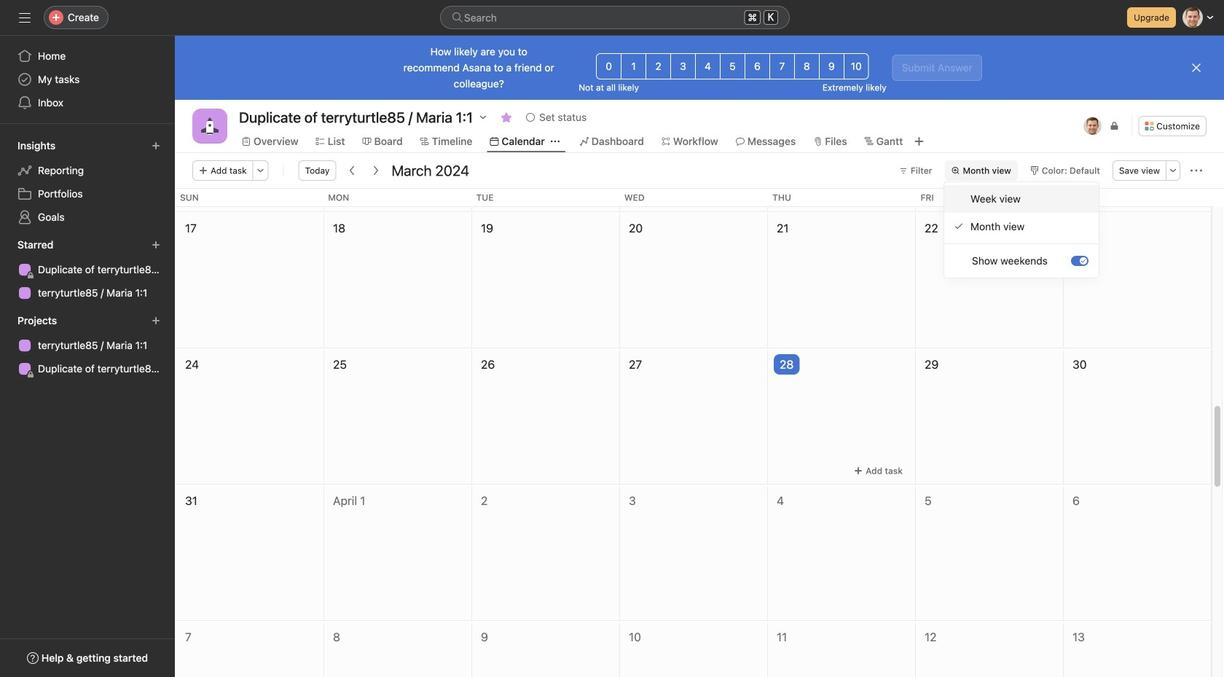 Task type: locate. For each thing, give the bounding box(es) containing it.
0 horizontal spatial more actions image
[[256, 166, 265, 175]]

dismiss image
[[1191, 62, 1203, 74]]

more actions image
[[1191, 165, 1203, 176], [256, 166, 265, 175]]

hide sidebar image
[[19, 12, 31, 23]]

next month image
[[370, 165, 382, 176]]

option group
[[597, 53, 870, 79]]

remove from starred image
[[501, 112, 513, 123]]

previous month image
[[347, 165, 358, 176]]

Search tasks, projects, and more text field
[[440, 6, 790, 29]]

add items to starred image
[[152, 241, 160, 249]]

global element
[[0, 36, 175, 123]]

new project or portfolio image
[[152, 316, 160, 325]]

new insights image
[[152, 141, 160, 150]]

None radio
[[646, 53, 672, 79], [671, 53, 696, 79], [696, 53, 721, 79], [720, 53, 746, 79], [795, 53, 820, 79], [819, 53, 845, 79], [646, 53, 672, 79], [671, 53, 696, 79], [696, 53, 721, 79], [720, 53, 746, 79], [795, 53, 820, 79], [819, 53, 845, 79]]

more options image
[[1169, 166, 1178, 175]]

add tab image
[[914, 136, 925, 147]]

None radio
[[597, 53, 622, 79], [621, 53, 647, 79], [745, 53, 771, 79], [770, 53, 795, 79], [844, 53, 870, 79], [597, 53, 622, 79], [621, 53, 647, 79], [745, 53, 771, 79], [770, 53, 795, 79], [844, 53, 870, 79]]

radio item
[[945, 185, 1099, 213]]

None field
[[440, 6, 790, 29]]



Task type: vqa. For each thing, say whether or not it's contained in the screenshot.
projects 'element'
yes



Task type: describe. For each thing, give the bounding box(es) containing it.
rocket image
[[201, 117, 219, 135]]

projects element
[[0, 308, 175, 383]]

1 horizontal spatial more actions image
[[1191, 165, 1203, 176]]

insights element
[[0, 133, 175, 232]]

starred element
[[0, 232, 175, 308]]



